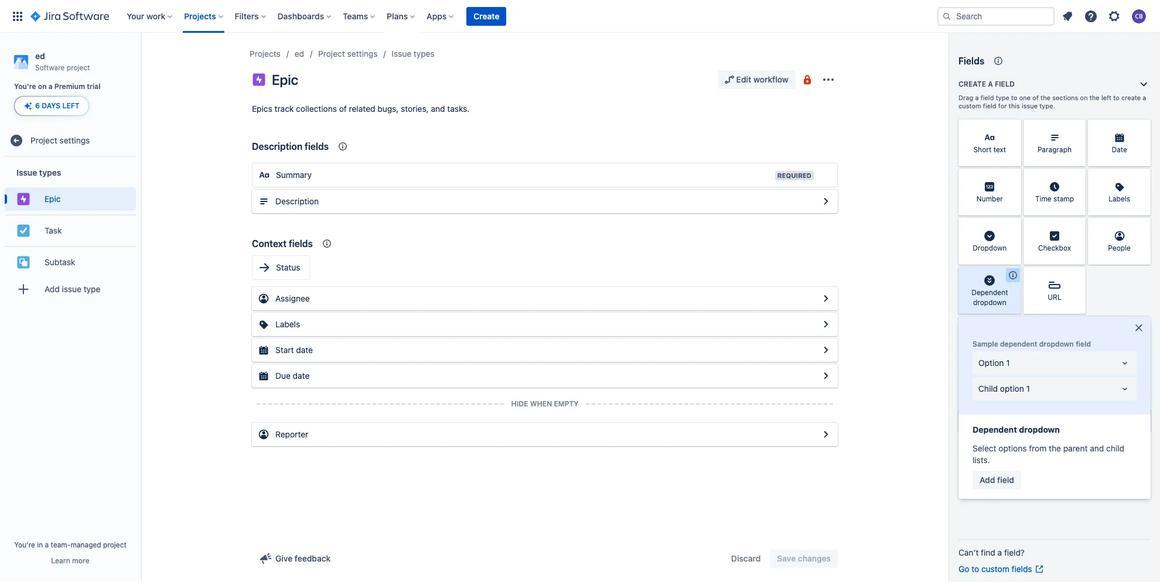 Task type: describe. For each thing, give the bounding box(es) containing it.
epics track collections of related bugs, stories, and tasks.
[[252, 104, 470, 114]]

days
[[42, 102, 61, 110]]

your work button
[[123, 7, 177, 25]]

sections
[[1053, 94, 1078, 101]]

description fields
[[252, 141, 329, 152]]

compass button
[[959, 409, 1151, 432]]

in
[[37, 541, 43, 550]]

projects link
[[250, 47, 281, 61]]

25
[[981, 369, 990, 378]]

1 horizontal spatial issue
[[392, 49, 411, 59]]

sidebar navigation image
[[128, 47, 154, 70]]

1 vertical spatial dependent dropdown
[[973, 425, 1060, 435]]

related
[[349, 104, 375, 114]]

ed for ed software project
[[35, 51, 45, 61]]

open field configuration image for labels
[[819, 318, 833, 332]]

type inside drag a field type to one of the sections on the left to create a custom field for this issue type.
[[996, 94, 1010, 101]]

dashboards
[[278, 11, 324, 21]]

more information about the context fields image for description fields
[[336, 139, 350, 154]]

open field configuration image for due date
[[819, 369, 833, 383]]

child
[[1106, 444, 1125, 454]]

and for stories,
[[431, 104, 445, 114]]

0 horizontal spatial of
[[339, 104, 347, 114]]

feedback
[[295, 554, 331, 564]]

0 vertical spatial project
[[318, 49, 345, 59]]

fields right all
[[993, 333, 1011, 342]]

0 vertical spatial project settings link
[[318, 47, 378, 61]]

dropdown
[[973, 244, 1007, 253]]

search
[[959, 333, 982, 342]]

1 vertical spatial dropdown
[[1039, 340, 1074, 349]]

0 horizontal spatial types
[[39, 167, 61, 177]]

custom inside drag a field type to one of the sections on the left to create a custom field for this issue type.
[[959, 102, 981, 110]]

more information image for date
[[1136, 121, 1150, 135]]

track
[[275, 104, 294, 114]]

fields up summary
[[305, 141, 329, 152]]

more information image for checkbox
[[1071, 219, 1085, 233]]

0 vertical spatial 1
[[1006, 358, 1010, 368]]

can't
[[959, 548, 979, 558]]

date for due date
[[293, 371, 310, 381]]

help image
[[1084, 9, 1098, 23]]

fields
[[959, 56, 985, 66]]

primary element
[[7, 0, 938, 33]]

go
[[959, 564, 970, 574]]

6 days left button
[[15, 97, 88, 116]]

drag a field type to one of the sections on the left to create a custom field for this issue type.
[[959, 94, 1146, 110]]

1 horizontal spatial issue types
[[392, 49, 435, 59]]

dialog containing option 1
[[959, 316, 1151, 499]]

more information about the fields image
[[992, 54, 1006, 68]]

reuse
[[959, 369, 979, 378]]

select
[[973, 444, 997, 454]]

create a field
[[959, 80, 1015, 88]]

start date button
[[252, 339, 838, 362]]

0 horizontal spatial settings
[[59, 135, 90, 145]]

your
[[127, 11, 144, 21]]

subtask
[[45, 257, 75, 267]]

0 vertical spatial dependent dropdown
[[972, 288, 1008, 307]]

add field button
[[973, 471, 1021, 490]]

checkbox
[[1038, 244, 1071, 253]]

projects for the projects dropdown button
[[184, 11, 216, 21]]

create
[[1122, 94, 1141, 101]]

1 horizontal spatial project settings
[[318, 49, 378, 59]]

your work
[[127, 11, 165, 21]]

parent
[[1063, 444, 1088, 454]]

go to custom fields link
[[959, 564, 1044, 575]]

field up for
[[995, 80, 1015, 88]]

plans
[[387, 11, 408, 21]]

0 horizontal spatial project
[[30, 135, 57, 145]]

tasks.
[[447, 104, 470, 114]]

add for add issue type
[[45, 284, 60, 294]]

a right the create
[[1143, 94, 1146, 101]]

hide
[[511, 400, 528, 408]]

date for start date
[[296, 345, 313, 355]]

edit
[[736, 74, 751, 84]]

ed link
[[295, 47, 304, 61]]

fields inside the go to custom fields link
[[1012, 564, 1032, 574]]

start date
[[275, 345, 313, 355]]

description for description fields
[[252, 141, 302, 152]]

teams
[[343, 11, 368, 21]]

can't find a field?
[[959, 548, 1025, 558]]

more options image
[[822, 73, 836, 87]]

work
[[146, 11, 165, 21]]

give
[[275, 554, 293, 564]]

suggested fields
[[959, 393, 1017, 401]]

epics
[[252, 104, 272, 114]]

the inside the select options from the parent and child lists.
[[1049, 444, 1061, 454]]

more information image for time stamp
[[1071, 170, 1085, 184]]

workflow
[[754, 74, 789, 84]]

reporter
[[275, 430, 308, 440]]

select options from the parent and child lists.
[[973, 444, 1125, 465]]

field?
[[1004, 548, 1025, 558]]

0 horizontal spatial to
[[972, 564, 979, 574]]

2 vertical spatial dropdown
[[1019, 425, 1060, 435]]

more information about the context fields image for context fields
[[320, 237, 334, 251]]

more information image for number
[[1006, 170, 1020, 184]]

issue inside button
[[62, 284, 81, 294]]

status
[[276, 263, 300, 272]]

task link
[[5, 219, 136, 243]]

open image
[[1118, 382, 1132, 396]]

option 1
[[979, 358, 1010, 368]]

labels inside 'button'
[[275, 319, 300, 329]]

dashboards button
[[274, 7, 336, 25]]

field left for
[[983, 102, 997, 110]]

paragraph
[[1038, 146, 1072, 154]]

assignee
[[275, 294, 310, 304]]

fields left more information about the suggested fields icon
[[998, 393, 1017, 401]]

issue types link
[[392, 47, 435, 61]]

settings image
[[1108, 9, 1122, 23]]

bugs,
[[378, 104, 399, 114]]

project inside ed software project
[[67, 63, 90, 72]]

learn more
[[51, 557, 89, 565]]

more
[[72, 557, 89, 565]]

options
[[999, 444, 1027, 454]]

ed software project
[[35, 51, 90, 72]]

epic link
[[5, 188, 136, 211]]

text
[[994, 146, 1006, 154]]

create for create
[[474, 11, 500, 21]]

a right find
[[998, 548, 1002, 558]]

assignee button
[[252, 287, 838, 311]]

more information image for short text
[[1006, 121, 1020, 135]]

empty
[[554, 400, 579, 408]]

teams button
[[339, 7, 380, 25]]

open field configuration image for description
[[819, 195, 833, 209]]

labels button
[[252, 313, 838, 336]]

close image
[[1132, 321, 1146, 335]]

learn more button
[[51, 557, 89, 566]]

due date
[[275, 371, 310, 381]]

find
[[981, 548, 996, 558]]

add issue type image
[[16, 283, 30, 297]]

from inside the select options from the parent and child lists.
[[1029, 444, 1047, 454]]

you're on a premium trial
[[14, 82, 101, 91]]

open field configuration image for assignee
[[819, 292, 833, 306]]

more information image for people
[[1136, 219, 1150, 233]]



Task type: locate. For each thing, give the bounding box(es) containing it.
you're for you're in a team-managed project
[[14, 541, 35, 550]]

add issue type button
[[5, 278, 136, 301]]

discard
[[731, 554, 761, 564]]

more information image for labels
[[1136, 170, 1150, 184]]

time
[[1035, 195, 1052, 204]]

more information image down this
[[1006, 121, 1020, 135]]

type down subtask link at the top left
[[84, 284, 100, 294]]

more information about the context fields image down epics track collections of related bugs, stories, and tasks.
[[336, 139, 350, 154]]

dropdown up reuse 25 fields from other issue types and projects
[[1039, 340, 1074, 349]]

create inside button
[[474, 11, 500, 21]]

0 horizontal spatial from
[[1012, 369, 1027, 378]]

0 horizontal spatial add
[[45, 284, 60, 294]]

0 vertical spatial issue
[[392, 49, 411, 59]]

open field configuration image
[[819, 195, 833, 209], [819, 343, 833, 357]]

on up 6
[[38, 82, 47, 91]]

1 horizontal spatial issue
[[1022, 102, 1038, 110]]

give feedback button
[[252, 550, 338, 568]]

more information about the context fields image right context fields
[[320, 237, 334, 251]]

dependent down dropdown
[[972, 288, 1008, 297]]

restrictions apply image
[[800, 73, 815, 87]]

1 horizontal spatial to
[[1011, 94, 1018, 101]]

0 vertical spatial date
[[296, 345, 313, 355]]

1 right option
[[1006, 358, 1010, 368]]

epic group
[[5, 184, 136, 215]]

search all fields
[[959, 333, 1011, 342]]

more information image down text
[[1006, 170, 1020, 184]]

1 vertical spatial description
[[275, 196, 319, 206]]

add issue type
[[45, 284, 100, 294]]

1 horizontal spatial projects
[[250, 49, 281, 59]]

Type to search all fields text field
[[960, 345, 1136, 366]]

your profile and settings image
[[1132, 9, 1146, 23]]

fields down 'option 1'
[[992, 369, 1010, 378]]

you're up 6
[[14, 82, 36, 91]]

2 horizontal spatial issue
[[1048, 369, 1066, 378]]

you're left in
[[14, 541, 35, 550]]

project settings link down teams
[[318, 47, 378, 61]]

issue right "other"
[[1048, 369, 1066, 378]]

create for create a field
[[959, 80, 986, 88]]

0 horizontal spatial project settings link
[[5, 129, 136, 153]]

2 vertical spatial types
[[1068, 369, 1086, 378]]

2 open field configuration image from the top
[[819, 343, 833, 357]]

more information image up paragraph
[[1071, 121, 1085, 135]]

a
[[988, 80, 993, 88], [48, 82, 53, 91], [975, 94, 979, 101], [1143, 94, 1146, 101], [45, 541, 49, 550], [998, 548, 1002, 558]]

left
[[1102, 94, 1112, 101]]

1 vertical spatial custom
[[982, 564, 1010, 574]]

Search field
[[938, 7, 1055, 25]]

description up summary
[[252, 141, 302, 152]]

give feedback
[[275, 554, 331, 564]]

the left the left
[[1090, 94, 1100, 101]]

date
[[1112, 146, 1127, 154]]

0 horizontal spatial 1
[[1006, 358, 1010, 368]]

1 vertical spatial of
[[339, 104, 347, 114]]

appswitcher icon image
[[11, 9, 25, 23]]

1 vertical spatial issue
[[62, 284, 81, 294]]

create right apps dropdown button
[[474, 11, 500, 21]]

project up 'premium'
[[67, 63, 90, 72]]

3 open field configuration image from the top
[[819, 369, 833, 383]]

0 vertical spatial type
[[996, 94, 1010, 101]]

date inside button
[[293, 371, 310, 381]]

on
[[38, 82, 47, 91], [1080, 94, 1088, 101]]

1 vertical spatial types
[[39, 167, 61, 177]]

issue inside drag a field type to one of the sections on the left to create a custom field for this issue type.
[[1022, 102, 1038, 110]]

type up for
[[996, 94, 1010, 101]]

1 vertical spatial date
[[293, 371, 310, 381]]

field
[[995, 80, 1015, 88], [981, 94, 994, 101], [983, 102, 997, 110], [1076, 340, 1091, 349], [997, 475, 1014, 485]]

on inside drag a field type to one of the sections on the left to create a custom field for this issue type.
[[1080, 94, 1088, 101]]

epic inside epic link
[[45, 194, 61, 204]]

0 vertical spatial dependent
[[972, 288, 1008, 297]]

on right sections at top
[[1080, 94, 1088, 101]]

0 horizontal spatial issue
[[16, 167, 37, 177]]

all
[[984, 333, 991, 342]]

banner containing your work
[[0, 0, 1160, 33]]

group containing issue types
[[5, 157, 136, 308]]

1 you're from the top
[[14, 82, 36, 91]]

dependent dropdown up all
[[972, 288, 1008, 307]]

4 open field configuration image from the top
[[819, 428, 833, 442]]

description button
[[252, 190, 838, 213]]

and
[[431, 104, 445, 114], [1088, 369, 1100, 378], [1090, 444, 1104, 454]]

types down type to search all fields text field
[[1068, 369, 1086, 378]]

description down summary
[[275, 196, 319, 206]]

issue type icon image
[[252, 73, 266, 87]]

ed
[[295, 49, 304, 59], [35, 51, 45, 61]]

premium
[[54, 82, 85, 91]]

a down software
[[48, 82, 53, 91]]

fields up status
[[289, 239, 313, 249]]

open field configuration image
[[819, 292, 833, 306], [819, 318, 833, 332], [819, 369, 833, 383], [819, 428, 833, 442]]

0 horizontal spatial project
[[67, 63, 90, 72]]

context fields
[[252, 239, 313, 249]]

apps
[[427, 11, 447, 21]]

1 horizontal spatial create
[[959, 80, 986, 88]]

more information about the context fields image
[[336, 139, 350, 154], [320, 237, 334, 251]]

you're in a team-managed project
[[14, 541, 127, 550]]

more information image for paragraph
[[1071, 121, 1085, 135]]

create up the drag
[[959, 80, 986, 88]]

0 vertical spatial types
[[414, 49, 435, 59]]

open field configuration image inside due date button
[[819, 369, 833, 383]]

project right the managed
[[103, 541, 127, 550]]

other
[[1029, 369, 1047, 378]]

project right ed link
[[318, 49, 345, 59]]

reuse 25 fields from other issue types and projects
[[959, 369, 1129, 378]]

0 vertical spatial create
[[474, 11, 500, 21]]

fields left the this link will be opened in a new tab image
[[1012, 564, 1032, 574]]

1 open field configuration image from the top
[[819, 292, 833, 306]]

description for description
[[275, 196, 319, 206]]

more information image up stamp
[[1071, 170, 1085, 184]]

project settings link
[[318, 47, 378, 61], [5, 129, 136, 153]]

context
[[252, 239, 287, 249]]

custom down can't find a field?
[[982, 564, 1010, 574]]

projects
[[184, 11, 216, 21], [250, 49, 281, 59]]

1 vertical spatial projects
[[250, 49, 281, 59]]

jira software image
[[30, 9, 109, 23], [30, 9, 109, 23]]

1 vertical spatial epic
[[45, 194, 61, 204]]

0 vertical spatial dropdown
[[973, 298, 1007, 307]]

1 vertical spatial from
[[1029, 444, 1047, 454]]

0 horizontal spatial type
[[84, 284, 100, 294]]

1 horizontal spatial more information about the context fields image
[[336, 139, 350, 154]]

1 horizontal spatial labels
[[1109, 195, 1130, 204]]

date right start
[[296, 345, 313, 355]]

a right in
[[45, 541, 49, 550]]

0 horizontal spatial epic
[[45, 194, 61, 204]]

0 vertical spatial issue
[[1022, 102, 1038, 110]]

0 vertical spatial custom
[[959, 102, 981, 110]]

ed inside ed software project
[[35, 51, 45, 61]]

type inside button
[[84, 284, 100, 294]]

issue down one
[[1022, 102, 1038, 110]]

you're for you're on a premium trial
[[14, 82, 36, 91]]

dependent up "select"
[[973, 425, 1017, 435]]

to right go
[[972, 564, 979, 574]]

0 horizontal spatial more information about the context fields image
[[320, 237, 334, 251]]

and inside the select options from the parent and child lists.
[[1090, 444, 1104, 454]]

more information about the suggested fields image
[[1024, 390, 1038, 404]]

type
[[996, 94, 1010, 101], [84, 284, 100, 294]]

0 horizontal spatial on
[[38, 82, 47, 91]]

6
[[35, 102, 40, 110]]

date right the due
[[293, 371, 310, 381]]

lists.
[[973, 455, 990, 465]]

this
[[1009, 102, 1020, 110]]

the up type. at the right of page
[[1041, 94, 1051, 101]]

notifications image
[[1061, 9, 1075, 23]]

0 horizontal spatial create
[[474, 11, 500, 21]]

dropdown inside dependent dropdown
[[973, 298, 1007, 307]]

1 vertical spatial labels
[[275, 319, 300, 329]]

projects right work
[[184, 11, 216, 21]]

1 horizontal spatial 1
[[1026, 384, 1030, 394]]

0 vertical spatial on
[[38, 82, 47, 91]]

1 horizontal spatial types
[[414, 49, 435, 59]]

dropdown up the select options from the parent and child lists.
[[1019, 425, 1060, 435]]

0 horizontal spatial labels
[[275, 319, 300, 329]]

2 vertical spatial and
[[1090, 444, 1104, 454]]

of right one
[[1033, 94, 1039, 101]]

from
[[1012, 369, 1027, 378], [1029, 444, 1047, 454]]

1 open field configuration image from the top
[[819, 195, 833, 209]]

0 horizontal spatial issue
[[62, 284, 81, 294]]

child
[[979, 384, 998, 394]]

open field configuration image inside assignee button
[[819, 292, 833, 306]]

1 horizontal spatial project
[[318, 49, 345, 59]]

project settings down 6 days left
[[30, 135, 90, 145]]

1 vertical spatial dependent
[[973, 425, 1017, 435]]

0 vertical spatial of
[[1033, 94, 1039, 101]]

short text
[[974, 146, 1006, 154]]

open field configuration image for reporter
[[819, 428, 833, 442]]

due
[[275, 371, 291, 381]]

open field configuration image inside description button
[[819, 195, 833, 209]]

plans button
[[383, 7, 420, 25]]

None text field
[[979, 357, 981, 369], [979, 383, 981, 395], [979, 357, 981, 369], [979, 383, 981, 395]]

managed
[[71, 541, 101, 550]]

date inside button
[[296, 345, 313, 355]]

dialog
[[959, 316, 1151, 499]]

0 horizontal spatial ed
[[35, 51, 45, 61]]

issue types up epic link
[[16, 167, 61, 177]]

stamp
[[1054, 195, 1074, 204]]

epic up the task
[[45, 194, 61, 204]]

0 vertical spatial project
[[67, 63, 90, 72]]

dependent dropdown up options
[[973, 425, 1060, 435]]

1 horizontal spatial settings
[[347, 49, 378, 59]]

project down 6 days left dropdown button
[[30, 135, 57, 145]]

reporter button
[[252, 423, 838, 447]]

date
[[296, 345, 313, 355], [293, 371, 310, 381]]

project settings down teams
[[318, 49, 378, 59]]

field down create a field
[[981, 94, 994, 101]]

open image
[[1118, 356, 1132, 370]]

1 vertical spatial project
[[30, 135, 57, 145]]

0 horizontal spatial issue types
[[16, 167, 61, 177]]

group
[[5, 157, 136, 308]]

add inside button
[[980, 475, 995, 485]]

ed right projects 'link'
[[295, 49, 304, 59]]

1 vertical spatial issue types
[[16, 167, 61, 177]]

summary
[[276, 170, 312, 180]]

dropdown up all
[[973, 298, 1007, 307]]

1 right the option at right bottom
[[1026, 384, 1030, 394]]

labels up start
[[275, 319, 300, 329]]

required
[[777, 172, 812, 179]]

1 vertical spatial project
[[103, 541, 127, 550]]

1 vertical spatial 1
[[1026, 384, 1030, 394]]

edit workflow button
[[718, 70, 796, 89]]

create
[[474, 11, 500, 21], [959, 80, 986, 88]]

1 vertical spatial project settings link
[[5, 129, 136, 153]]

task
[[45, 226, 62, 236]]

1 horizontal spatial on
[[1080, 94, 1088, 101]]

0 vertical spatial description
[[252, 141, 302, 152]]

dependent dropdown
[[972, 288, 1008, 307], [973, 425, 1060, 435]]

1 vertical spatial more information about the context fields image
[[320, 237, 334, 251]]

open field configuration image inside start date button
[[819, 343, 833, 357]]

from up the option at right bottom
[[1012, 369, 1027, 378]]

hide when empty
[[511, 400, 579, 408]]

to
[[1011, 94, 1018, 101], [1114, 94, 1120, 101], [972, 564, 979, 574]]

1 vertical spatial open field configuration image
[[819, 343, 833, 357]]

collections
[[296, 104, 337, 114]]

dependent
[[972, 288, 1008, 297], [973, 425, 1017, 435]]

edit workflow
[[736, 74, 789, 84]]

suggested
[[959, 393, 996, 401]]

0 vertical spatial settings
[[347, 49, 378, 59]]

epic right issue type icon
[[272, 71, 298, 88]]

types down apps
[[414, 49, 435, 59]]

a right the drag
[[975, 94, 979, 101]]

1 vertical spatial issue
[[16, 167, 37, 177]]

open field configuration image for start date
[[819, 343, 833, 357]]

to right the left
[[1114, 94, 1120, 101]]

more information image
[[1136, 121, 1150, 135], [1136, 170, 1150, 184], [1136, 219, 1150, 233], [1006, 268, 1020, 282]]

types
[[414, 49, 435, 59], [39, 167, 61, 177], [1068, 369, 1086, 378]]

issue down the plans dropdown button
[[392, 49, 411, 59]]

1 vertical spatial project settings
[[30, 135, 90, 145]]

field inside add field button
[[997, 475, 1014, 485]]

left
[[62, 102, 80, 110]]

1 horizontal spatial of
[[1033, 94, 1039, 101]]

0 vertical spatial issue types
[[392, 49, 435, 59]]

more information image
[[1006, 121, 1020, 135], [1071, 121, 1085, 135], [1006, 170, 1020, 184], [1071, 170, 1085, 184], [1006, 219, 1020, 233], [1071, 219, 1085, 233]]

1 vertical spatial on
[[1080, 94, 1088, 101]]

2 horizontal spatial to
[[1114, 94, 1120, 101]]

add down subtask
[[45, 284, 60, 294]]

0 horizontal spatial project settings
[[30, 135, 90, 145]]

1 vertical spatial settings
[[59, 135, 90, 145]]

2 vertical spatial issue
[[1048, 369, 1066, 378]]

1 horizontal spatial from
[[1029, 444, 1047, 454]]

types up epic group
[[39, 167, 61, 177]]

0 vertical spatial add
[[45, 284, 60, 294]]

and left tasks.
[[431, 104, 445, 114]]

fields
[[305, 141, 329, 152], [289, 239, 313, 249], [993, 333, 1011, 342], [992, 369, 1010, 378], [998, 393, 1017, 401], [1012, 564, 1032, 574]]

project
[[318, 49, 345, 59], [30, 135, 57, 145]]

1 vertical spatial add
[[980, 475, 995, 485]]

2 you're from the top
[[14, 541, 35, 550]]

issue up epic link
[[16, 167, 37, 177]]

0 vertical spatial you're
[[14, 82, 36, 91]]

custom down the drag
[[959, 102, 981, 110]]

projects inside dropdown button
[[184, 11, 216, 21]]

projects for projects 'link'
[[250, 49, 281, 59]]

more information image up dropdown
[[1006, 219, 1020, 233]]

issue types
[[392, 49, 435, 59], [16, 167, 61, 177]]

issue
[[392, 49, 411, 59], [16, 167, 37, 177]]

settings down left on the top of page
[[59, 135, 90, 145]]

this link will be opened in a new tab image
[[1035, 565, 1044, 574]]

time stamp
[[1035, 195, 1074, 204]]

trial
[[87, 82, 101, 91]]

settings down teams popup button on the top left of the page
[[347, 49, 378, 59]]

0 vertical spatial epic
[[272, 71, 298, 88]]

0 vertical spatial open field configuration image
[[819, 195, 833, 209]]

a down more information about the fields 'icon' at the right top of the page
[[988, 80, 993, 88]]

the left "parent"
[[1049, 444, 1061, 454]]

add
[[45, 284, 60, 294], [980, 475, 995, 485]]

1 horizontal spatial add
[[980, 475, 995, 485]]

projects up issue type icon
[[250, 49, 281, 59]]

apps button
[[423, 7, 458, 25]]

of inside drag a field type to one of the sections on the left to create a custom field for this issue type.
[[1033, 94, 1039, 101]]

and left projects
[[1088, 369, 1100, 378]]

field up reuse 25 fields from other issue types and projects
[[1076, 340, 1091, 349]]

1 horizontal spatial project
[[103, 541, 127, 550]]

1 vertical spatial and
[[1088, 369, 1100, 378]]

number
[[977, 195, 1003, 204]]

1 horizontal spatial epic
[[272, 71, 298, 88]]

open field configuration image inside labels 'button'
[[819, 318, 833, 332]]

from right options
[[1029, 444, 1047, 454]]

1 horizontal spatial ed
[[295, 49, 304, 59]]

add inside button
[[45, 284, 60, 294]]

one
[[1019, 94, 1031, 101]]

0 vertical spatial project settings
[[318, 49, 378, 59]]

add field
[[980, 475, 1014, 485]]

due date button
[[252, 364, 838, 388]]

issue down subtask link at the top left
[[62, 284, 81, 294]]

add down lists.
[[980, 475, 995, 485]]

to up this
[[1011, 94, 1018, 101]]

field down options
[[997, 475, 1014, 485]]

1 horizontal spatial type
[[996, 94, 1010, 101]]

software
[[35, 63, 65, 72]]

0 vertical spatial labels
[[1109, 195, 1130, 204]]

and left 'child'
[[1090, 444, 1104, 454]]

discard button
[[724, 550, 768, 568]]

search image
[[942, 11, 952, 21]]

dropdown
[[973, 298, 1007, 307], [1039, 340, 1074, 349], [1019, 425, 1060, 435]]

stories,
[[401, 104, 429, 114]]

0 vertical spatial projects
[[184, 11, 216, 21]]

when
[[530, 400, 552, 408]]

and for types
[[1088, 369, 1100, 378]]

ed up software
[[35, 51, 45, 61]]

project settings link down left on the top of page
[[5, 129, 136, 153]]

0 horizontal spatial projects
[[184, 11, 216, 21]]

the
[[1041, 94, 1051, 101], [1090, 94, 1100, 101], [1049, 444, 1061, 454]]

1 vertical spatial create
[[959, 80, 986, 88]]

banner
[[0, 0, 1160, 33]]

ed for ed
[[295, 49, 304, 59]]

more information image down stamp
[[1071, 219, 1085, 233]]

of left related
[[339, 104, 347, 114]]

labels
[[1109, 195, 1130, 204], [275, 319, 300, 329]]

labels up people
[[1109, 195, 1130, 204]]

option
[[979, 358, 1004, 368]]

2 horizontal spatial types
[[1068, 369, 1086, 378]]

1 vertical spatial you're
[[14, 541, 35, 550]]

for
[[998, 102, 1007, 110]]

url
[[1048, 293, 1062, 302]]

add for add field
[[980, 475, 995, 485]]

custom
[[959, 102, 981, 110], [982, 564, 1010, 574]]

issue types down the plans dropdown button
[[392, 49, 435, 59]]

0 vertical spatial from
[[1012, 369, 1027, 378]]

more information image for dropdown
[[1006, 219, 1020, 233]]

1 horizontal spatial project settings link
[[318, 47, 378, 61]]

2 open field configuration image from the top
[[819, 318, 833, 332]]

description inside button
[[275, 196, 319, 206]]

open field configuration image inside reporter button
[[819, 428, 833, 442]]



Task type: vqa. For each thing, say whether or not it's contained in the screenshot.
Tip: Name your transition as an action people take to move an issue, like "start work" or "merge".
no



